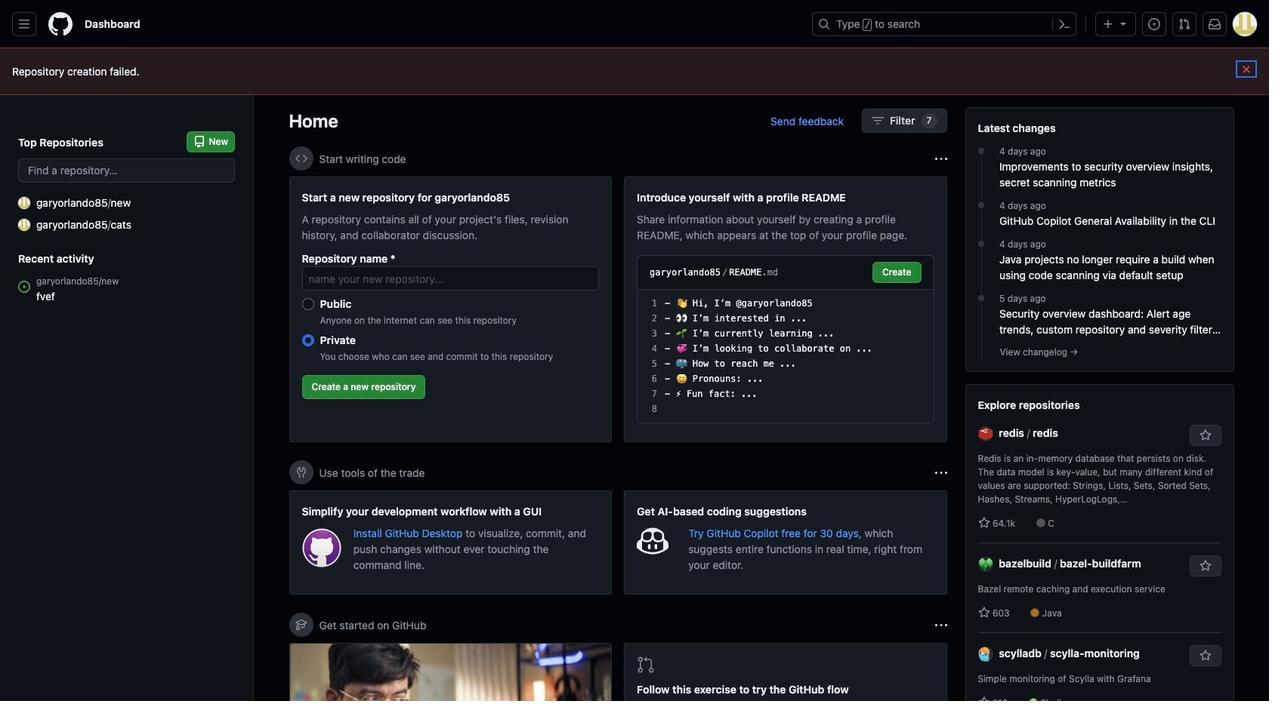Task type: describe. For each thing, give the bounding box(es) containing it.
1 dot fill image from the top
[[975, 238, 987, 250]]

code image
[[295, 153, 307, 165]]

star image for @scylladb profile icon
[[978, 697, 990, 702]]

explore repositories navigation
[[965, 385, 1234, 702]]

1 dot fill image from the top
[[975, 145, 987, 157]]

why am i seeing this? image
[[935, 620, 947, 632]]

simplify your development workflow with a gui element
[[289, 491, 612, 595]]

get ai-based coding suggestions element
[[624, 491, 947, 595]]

explore element
[[965, 107, 1234, 702]]

command palette image
[[1058, 18, 1070, 30]]

tools image
[[295, 467, 307, 479]]

@bazelbuild profile image
[[978, 558, 993, 573]]

notifications image
[[1209, 18, 1221, 30]]

star image
[[978, 607, 990, 619]]

why am i seeing this? image for get ai-based coding suggestions element
[[935, 467, 947, 479]]

1 vertical spatial git pull request image
[[637, 656, 655, 675]]

homepage image
[[48, 12, 73, 36]]

star this repository image
[[1199, 650, 1211, 663]]

triangle down image
[[1117, 17, 1129, 29]]

filter image
[[872, 115, 884, 127]]

mortar board image
[[295, 619, 307, 632]]

cats image
[[18, 219, 30, 231]]

none submit inside the introduce yourself with a profile readme element
[[873, 262, 921, 283]]

dismiss this message image
[[1240, 63, 1253, 76]]

star image for @redis profile image
[[978, 517, 990, 530]]

star this repository image for the @bazelbuild profile icon
[[1199, 561, 1211, 573]]



Task type: vqa. For each thing, say whether or not it's contained in the screenshot.
sc 9kayk9 0 icon in the View filters region
no



Task type: locate. For each thing, give the bounding box(es) containing it.
star this repository image
[[1199, 430, 1211, 442], [1199, 561, 1211, 573]]

2 star image from the top
[[978, 697, 990, 702]]

0 vertical spatial dot fill image
[[975, 145, 987, 157]]

star image down @scylladb profile icon
[[978, 697, 990, 702]]

0 vertical spatial star image
[[978, 517, 990, 530]]

1 horizontal spatial git pull request image
[[1179, 18, 1191, 30]]

what is github? element
[[289, 644, 612, 702]]

Top Repositories search field
[[18, 159, 235, 183]]

0 vertical spatial dot fill image
[[975, 238, 987, 250]]

star this repository image for @redis profile image
[[1199, 430, 1211, 442]]

0 vertical spatial why am i seeing this? image
[[935, 153, 947, 165]]

dot fill image
[[975, 238, 987, 250], [975, 292, 987, 304]]

why am i seeing this? image
[[935, 153, 947, 165], [935, 467, 947, 479]]

0 vertical spatial git pull request image
[[1179, 18, 1191, 30]]

alert
[[12, 63, 1257, 79]]

introduce yourself with a profile readme element
[[624, 177, 947, 443]]

1 vertical spatial dot fill image
[[975, 199, 987, 212]]

1 vertical spatial dot fill image
[[975, 292, 987, 304]]

star image
[[978, 517, 990, 530], [978, 697, 990, 702]]

why am i seeing this? image for the introduce yourself with a profile readme element
[[935, 153, 947, 165]]

start a new repository element
[[289, 177, 612, 443]]

dot fill image
[[975, 145, 987, 157], [975, 199, 987, 212]]

@scylladb profile image
[[978, 648, 993, 663]]

None radio
[[302, 298, 314, 310], [302, 335, 314, 347], [302, 298, 314, 310], [302, 335, 314, 347]]

0 vertical spatial star this repository image
[[1199, 430, 1211, 442]]

None submit
[[873, 262, 921, 283]]

1 star image from the top
[[978, 517, 990, 530]]

open issue image
[[18, 281, 30, 293]]

0 horizontal spatial git pull request image
[[637, 656, 655, 675]]

new image
[[18, 197, 30, 209]]

1 star this repository image from the top
[[1199, 430, 1211, 442]]

what is github? image
[[290, 644, 611, 702]]

2 why am i seeing this? image from the top
[[935, 467, 947, 479]]

Find a repository… text field
[[18, 159, 235, 183]]

1 why am i seeing this? image from the top
[[935, 153, 947, 165]]

name your new repository... text field
[[302, 267, 599, 291]]

git pull request image
[[1179, 18, 1191, 30], [637, 656, 655, 675]]

plus image
[[1102, 18, 1114, 30]]

1 vertical spatial star image
[[978, 697, 990, 702]]

@redis profile image
[[978, 427, 993, 442]]

1 vertical spatial why am i seeing this? image
[[935, 467, 947, 479]]

star image up the @bazelbuild profile icon
[[978, 517, 990, 530]]

github desktop image
[[302, 529, 341, 568]]

2 dot fill image from the top
[[975, 292, 987, 304]]

2 dot fill image from the top
[[975, 199, 987, 212]]

issue opened image
[[1148, 18, 1160, 30]]

2 star this repository image from the top
[[1199, 561, 1211, 573]]

1 vertical spatial star this repository image
[[1199, 561, 1211, 573]]



